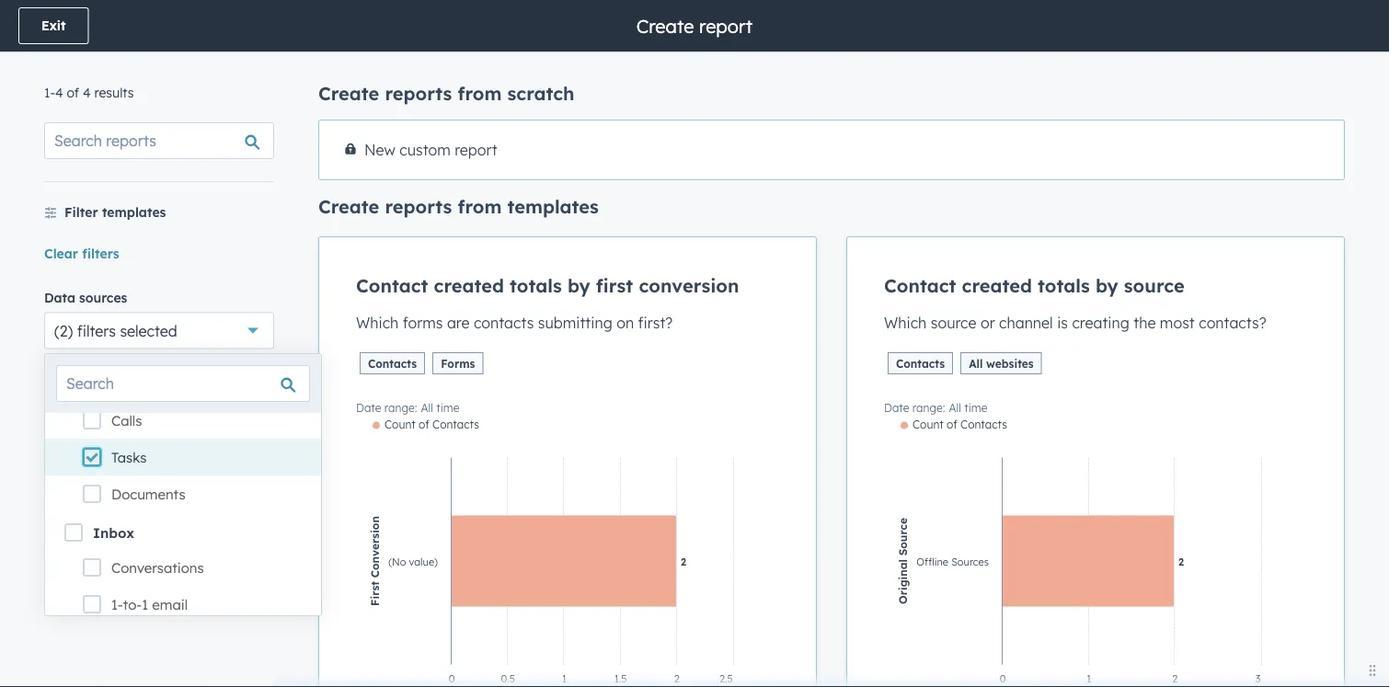 Task type: describe. For each thing, give the bounding box(es) containing it.
New custom report checkbox
[[318, 120, 1345, 180]]

which forms are contacts submitting on first?
[[356, 314, 673, 332]]

which for contact created totals by first conversion
[[356, 314, 399, 332]]

inbox
[[93, 524, 134, 542]]

the
[[1134, 314, 1156, 332]]

contact for contact created totals by source
[[884, 274, 956, 297]]

visualization
[[44, 370, 126, 386]]

first?
[[638, 314, 673, 332]]

(1) filter selected button
[[44, 393, 274, 430]]

(1) filter selected
[[54, 403, 169, 421]]

channel
[[999, 314, 1053, 332]]

exit link
[[18, 7, 89, 44]]

clear filters
[[44, 245, 119, 261]]

(2) filters selected button
[[44, 312, 274, 349]]

page section element
[[0, 0, 1389, 52]]

1 vertical spatial search search field
[[56, 365, 310, 402]]

(2) filters selected
[[54, 322, 177, 340]]

of
[[67, 85, 79, 101]]

which for contact created totals by source
[[884, 314, 927, 332]]

by for first
[[568, 274, 590, 297]]

filters for (2)
[[77, 322, 116, 340]]

data
[[44, 289, 75, 305]]

date range: all time for contact created totals by source
[[884, 401, 988, 414]]

0 horizontal spatial templates
[[102, 204, 166, 220]]

contacts for contact created totals by first conversion
[[368, 357, 417, 370]]

new
[[364, 141, 395, 159]]

1 vertical spatial source
[[931, 314, 977, 332]]

by for source
[[1096, 274, 1118, 297]]

scratch
[[507, 82, 575, 105]]

range: for contact created totals by source
[[913, 401, 945, 414]]

or
[[981, 314, 995, 332]]

created for contact created totals by first conversion
[[434, 274, 504, 297]]

create for create report
[[636, 14, 694, 37]]

contact for contact created totals by first conversion
[[356, 274, 428, 297]]

clear
[[44, 245, 78, 261]]

0 vertical spatial search search field
[[44, 122, 274, 159]]

time for contact created totals by first conversion
[[436, 401, 460, 414]]

created for contact created totals by source
[[962, 274, 1032, 297]]

calls
[[111, 412, 142, 430]]

filter templates
[[64, 204, 166, 220]]

data sources
[[44, 289, 127, 305]]

documents
[[111, 486, 186, 503]]

on
[[617, 314, 634, 332]]

most
[[1160, 314, 1195, 332]]

contacts?
[[1199, 314, 1267, 332]]

1
[[142, 596, 148, 614]]

new custom report
[[364, 141, 498, 159]]



Task type: vqa. For each thing, say whether or not it's contained in the screenshot.
Created
yes



Task type: locate. For each thing, give the bounding box(es) containing it.
1 horizontal spatial interactive chart image
[[884, 417, 1307, 687]]

filters for clear
[[82, 245, 119, 261]]

4 right of
[[83, 85, 91, 101]]

interactive chart image for source
[[884, 417, 1307, 687]]

0 horizontal spatial date
[[356, 401, 381, 414]]

created up or
[[962, 274, 1032, 297]]

2 from from the top
[[458, 195, 502, 218]]

filter
[[64, 204, 98, 220]]

interactive chart image for first
[[356, 417, 779, 687]]

search search field down the results
[[44, 122, 274, 159]]

4
[[55, 85, 63, 101], [83, 85, 91, 101]]

1 vertical spatial filters
[[77, 322, 116, 340]]

1 horizontal spatial all
[[949, 401, 961, 414]]

2 time from the left
[[964, 401, 988, 414]]

2 contact from the left
[[884, 274, 956, 297]]

1- for 4
[[44, 85, 55, 101]]

0 horizontal spatial by
[[568, 274, 590, 297]]

totals for source
[[1038, 274, 1090, 297]]

interactive chart image
[[356, 417, 779, 687], [884, 417, 1307, 687]]

2 by from the left
[[1096, 274, 1118, 297]]

contact created totals by first conversion
[[356, 274, 739, 297]]

conversations
[[111, 559, 204, 577]]

1 horizontal spatial which
[[884, 314, 927, 332]]

1 horizontal spatial 1-
[[111, 596, 123, 614]]

custom
[[400, 141, 451, 159]]

source up the on the top right of the page
[[1124, 274, 1185, 297]]

tasks
[[111, 449, 147, 466]]

date range: all time down forms
[[356, 401, 460, 414]]

date for contact created totals by source
[[884, 401, 909, 414]]

0 horizontal spatial all
[[421, 401, 433, 414]]

0 horizontal spatial which
[[356, 314, 399, 332]]

submitting
[[538, 314, 612, 332]]

contacts down forms on the top left of the page
[[368, 357, 417, 370]]

1 vertical spatial selected
[[112, 403, 169, 421]]

reports
[[385, 82, 452, 105], [385, 195, 452, 218]]

1 horizontal spatial source
[[1124, 274, 1185, 297]]

1 range: from the left
[[384, 401, 417, 414]]

created
[[434, 274, 504, 297], [962, 274, 1032, 297]]

forms
[[441, 357, 475, 370]]

time down forms
[[436, 401, 460, 414]]

0 vertical spatial filters
[[82, 245, 119, 261]]

0 horizontal spatial range:
[[384, 401, 417, 414]]

forms
[[403, 314, 443, 332]]

2 4 from the left
[[83, 85, 91, 101]]

1 horizontal spatial time
[[964, 401, 988, 414]]

None checkbox
[[318, 236, 817, 687], [846, 236, 1345, 687], [318, 236, 817, 687], [846, 236, 1345, 687]]

all
[[969, 357, 983, 370], [421, 401, 433, 414], [949, 401, 961, 414]]

templates up contact created totals by first conversion
[[507, 195, 599, 218]]

create reports from scratch
[[318, 82, 575, 105]]

selected for (2) filters selected
[[120, 322, 177, 340]]

2 reports from the top
[[385, 195, 452, 218]]

1 horizontal spatial by
[[1096, 274, 1118, 297]]

1 horizontal spatial templates
[[507, 195, 599, 218]]

0 horizontal spatial source
[[931, 314, 977, 332]]

1 interactive chart image from the left
[[356, 417, 779, 687]]

reports for templates
[[385, 195, 452, 218]]

time
[[436, 401, 460, 414], [964, 401, 988, 414]]

2 contacts from the left
[[896, 357, 945, 370]]

time for contact created totals by source
[[964, 401, 988, 414]]

create for create reports from templates
[[318, 195, 379, 218]]

1 horizontal spatial date range: all time
[[884, 401, 988, 414]]

websites
[[986, 357, 1034, 370]]

templates
[[507, 195, 599, 218], [102, 204, 166, 220]]

0 vertical spatial reports
[[385, 82, 452, 105]]

email
[[152, 596, 188, 614]]

0 horizontal spatial contact
[[356, 274, 428, 297]]

1- left 1
[[111, 596, 123, 614]]

1 horizontal spatial contacts
[[896, 357, 945, 370]]

all for contact created totals by first conversion
[[421, 401, 433, 414]]

1 horizontal spatial created
[[962, 274, 1032, 297]]

all for contact created totals by source
[[949, 401, 961, 414]]

create inside page section element
[[636, 14, 694, 37]]

1 horizontal spatial totals
[[1038, 274, 1090, 297]]

creating
[[1072, 314, 1130, 332]]

2 created from the left
[[962, 274, 1032, 297]]

source
[[1124, 274, 1185, 297], [931, 314, 977, 332]]

from down "new custom report"
[[458, 195, 502, 218]]

0 horizontal spatial 1-
[[44, 85, 55, 101]]

1 which from the left
[[356, 314, 399, 332]]

1 contact from the left
[[356, 274, 428, 297]]

filters
[[82, 245, 119, 261], [77, 322, 116, 340]]

0 horizontal spatial totals
[[510, 274, 562, 297]]

1- for to-
[[111, 596, 123, 614]]

1 vertical spatial from
[[458, 195, 502, 218]]

report
[[699, 14, 753, 37], [455, 141, 498, 159]]

time down all websites
[[964, 401, 988, 414]]

results
[[94, 85, 134, 101]]

contacts
[[474, 314, 534, 332]]

1 horizontal spatial range:
[[913, 401, 945, 414]]

1 time from the left
[[436, 401, 460, 414]]

1 date from the left
[[356, 401, 381, 414]]

2 totals from the left
[[1038, 274, 1090, 297]]

date
[[356, 401, 381, 414], [884, 401, 909, 414]]

1 from from the top
[[458, 82, 502, 105]]

2 which from the left
[[884, 314, 927, 332]]

which
[[356, 314, 399, 332], [884, 314, 927, 332]]

contacts left all websites
[[896, 357, 945, 370]]

(1)
[[54, 403, 72, 421]]

selected down sources
[[120, 322, 177, 340]]

report inside checkbox
[[455, 141, 498, 159]]

all websites
[[969, 357, 1034, 370]]

1 vertical spatial reports
[[385, 195, 452, 218]]

2 vertical spatial create
[[318, 195, 379, 218]]

0 vertical spatial report
[[699, 14, 753, 37]]

0 horizontal spatial interactive chart image
[[356, 417, 779, 687]]

templates right filter
[[102, 204, 166, 220]]

from for scratch
[[458, 82, 502, 105]]

1 reports from the top
[[385, 82, 452, 105]]

reports down the custom
[[385, 195, 452, 218]]

1 vertical spatial 1-
[[111, 596, 123, 614]]

date range: all time for contact created totals by first conversion
[[356, 401, 460, 414]]

1 horizontal spatial date
[[884, 401, 909, 414]]

selected inside popup button
[[112, 403, 169, 421]]

which left or
[[884, 314, 927, 332]]

create
[[636, 14, 694, 37], [318, 82, 379, 105], [318, 195, 379, 218]]

source left or
[[931, 314, 977, 332]]

0 vertical spatial source
[[1124, 274, 1185, 297]]

0 vertical spatial selected
[[120, 322, 177, 340]]

0 horizontal spatial created
[[434, 274, 504, 297]]

1 horizontal spatial contact
[[884, 274, 956, 297]]

date range: all time
[[356, 401, 460, 414], [884, 401, 988, 414]]

date range: all time down all websites
[[884, 401, 988, 414]]

reports for scratch
[[385, 82, 452, 105]]

0 horizontal spatial report
[[455, 141, 498, 159]]

2 range: from the left
[[913, 401, 945, 414]]

selected
[[120, 322, 177, 340], [112, 403, 169, 421]]

0 horizontal spatial 4
[[55, 85, 63, 101]]

range:
[[384, 401, 417, 414], [913, 401, 945, 414]]

contact created totals by source
[[884, 274, 1185, 297]]

totals for first
[[510, 274, 562, 297]]

filters inside button
[[82, 245, 119, 261]]

create for create reports from scratch
[[318, 82, 379, 105]]

which left forms on the top left of the page
[[356, 314, 399, 332]]

reports up the custom
[[385, 82, 452, 105]]

selected for (1) filter selected
[[112, 403, 169, 421]]

by
[[568, 274, 590, 297], [1096, 274, 1118, 297]]

2 horizontal spatial all
[[969, 357, 983, 370]]

1 by from the left
[[568, 274, 590, 297]]

1 created from the left
[[434, 274, 504, 297]]

create report
[[636, 14, 753, 37]]

by left first on the top
[[568, 274, 590, 297]]

filters right clear
[[82, 245, 119, 261]]

from for templates
[[458, 195, 502, 218]]

filters inside dropdown button
[[77, 322, 116, 340]]

create reports from templates
[[318, 195, 599, 218]]

filters right (2)
[[77, 322, 116, 340]]

0 horizontal spatial contacts
[[368, 357, 417, 370]]

Search search field
[[44, 122, 274, 159], [56, 365, 310, 402]]

are
[[447, 314, 470, 332]]

which source or channel is creating the most contacts?
[[884, 314, 1267, 332]]

2 date from the left
[[884, 401, 909, 414]]

by up the creating
[[1096, 274, 1118, 297]]

1 vertical spatial create
[[318, 82, 379, 105]]

from
[[458, 82, 502, 105], [458, 195, 502, 218]]

(2)
[[54, 322, 73, 340]]

1 contacts from the left
[[368, 357, 417, 370]]

2 date range: all time from the left
[[884, 401, 988, 414]]

0 vertical spatial from
[[458, 82, 502, 105]]

conversion
[[639, 274, 739, 297]]

1 vertical spatial report
[[455, 141, 498, 159]]

4 left of
[[55, 85, 63, 101]]

list box containing calls
[[45, 0, 321, 687]]

1 totals from the left
[[510, 274, 562, 297]]

0 horizontal spatial date range: all time
[[356, 401, 460, 414]]

1 date range: all time from the left
[[356, 401, 460, 414]]

from left scratch
[[458, 82, 502, 105]]

range: for contact created totals by first conversion
[[384, 401, 417, 414]]

search search field down (2) filters selected dropdown button
[[56, 365, 310, 402]]

created up are at the top left of page
[[434, 274, 504, 297]]

report inside page section element
[[699, 14, 753, 37]]

totals up is
[[1038, 274, 1090, 297]]

1- left of
[[44, 85, 55, 101]]

0 horizontal spatial time
[[436, 401, 460, 414]]

is
[[1057, 314, 1068, 332]]

exit
[[41, 17, 66, 34]]

1-
[[44, 85, 55, 101], [111, 596, 123, 614]]

1 4 from the left
[[55, 85, 63, 101]]

selected up tasks
[[112, 403, 169, 421]]

contact
[[356, 274, 428, 297], [884, 274, 956, 297]]

sources
[[79, 289, 127, 305]]

1-to-1 email
[[111, 596, 188, 614]]

1-4 of 4 results
[[44, 85, 134, 101]]

contacts for contact created totals by source
[[896, 357, 945, 370]]

first
[[596, 274, 633, 297]]

clear filters button
[[44, 242, 119, 265]]

totals
[[510, 274, 562, 297], [1038, 274, 1090, 297]]

0 vertical spatial 1-
[[44, 85, 55, 101]]

2 interactive chart image from the left
[[884, 417, 1307, 687]]

totals up which forms are contacts submitting on first?
[[510, 274, 562, 297]]

list box
[[45, 0, 321, 687]]

1 horizontal spatial report
[[699, 14, 753, 37]]

contacts
[[368, 357, 417, 370], [896, 357, 945, 370]]

1 horizontal spatial 4
[[83, 85, 91, 101]]

date for contact created totals by first conversion
[[356, 401, 381, 414]]

0 vertical spatial create
[[636, 14, 694, 37]]

filter
[[76, 403, 107, 421]]

to-
[[123, 596, 142, 614]]

selected inside dropdown button
[[120, 322, 177, 340]]



